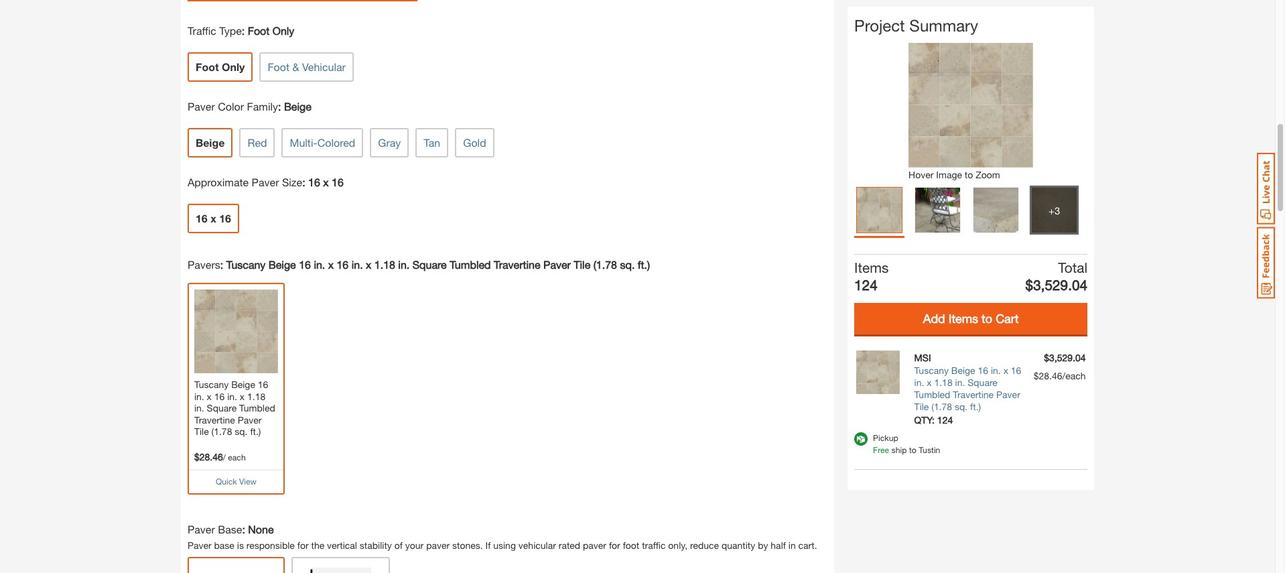 Task type: locate. For each thing, give the bounding box(es) containing it.
0 vertical spatial tile
[[574, 258, 591, 271]]

ft.)
[[638, 258, 650, 271], [971, 400, 982, 412], [250, 426, 261, 437]]

2 vertical spatial tile
[[194, 426, 209, 437]]

2 horizontal spatial tile
[[915, 400, 929, 412]]

x
[[323, 176, 329, 188], [211, 212, 216, 225], [328, 258, 334, 271], [366, 258, 372, 271], [1004, 364, 1009, 376], [927, 376, 932, 388], [207, 391, 212, 402], [240, 391, 245, 402]]

2 horizontal spatial square
[[968, 376, 998, 388]]

traffic
[[188, 24, 216, 37]]

paver right your
[[426, 540, 450, 551]]

only
[[273, 24, 295, 37], [222, 60, 245, 73]]

1.18
[[375, 258, 395, 271], [935, 376, 953, 388], [247, 391, 266, 402]]

hover
[[909, 169, 934, 180]]

beige inside msi tuscany beige 16 in. x 16 in. x 1.18 in. square tumbled travertine paver tile (1.78 sq. ft.) qty: 124
[[952, 364, 976, 376]]

2 horizontal spatial (1.78
[[932, 400, 953, 412]]

0 horizontal spatial sq.
[[235, 426, 248, 437]]

1 horizontal spatial 1.18
[[375, 258, 395, 271]]

items 124
[[855, 259, 889, 293]]

approximate
[[188, 176, 249, 188]]

0 horizontal spatial only
[[222, 60, 245, 73]]

hover image to zoom
[[909, 169, 1001, 180]]

0 horizontal spatial square
[[207, 402, 237, 414]]

0 horizontal spatial (1.78
[[212, 426, 232, 437]]

2 vertical spatial tuscany
[[194, 379, 229, 390]]

$28.46
[[1034, 369, 1063, 381], [194, 451, 223, 462]]

pickup free ship to tustin
[[874, 433, 941, 455]]

2 vertical spatial (1.78
[[212, 426, 232, 437]]

0 horizontal spatial 124
[[855, 277, 878, 293]]

0 horizontal spatial tile
[[194, 426, 209, 437]]

0 horizontal spatial /
[[223, 452, 226, 462]]

colored
[[318, 136, 355, 149]]

size
[[282, 176, 302, 188]]

foot left &
[[268, 60, 290, 73]]

square inside msi tuscany beige 16 in. x 16 in. x 1.18 in. square tumbled travertine paver tile (1.78 sq. ft.) qty: 124
[[968, 376, 998, 388]]

paver base : none paver base is responsible for the vertical stability of your paver stones. if using vehicular rated paver for foot traffic only, reduce quantity by half in cart.
[[188, 523, 818, 551]]

zoom
[[976, 169, 1001, 180]]

1 horizontal spatial tile
[[574, 258, 591, 271]]

vehicular
[[519, 540, 556, 551]]

paver
[[426, 540, 450, 551], [583, 540, 607, 551]]

to
[[965, 169, 974, 180], [910, 445, 917, 455]]

0 vertical spatial travertine
[[494, 258, 541, 271]]

1 horizontal spatial paver
[[583, 540, 607, 551]]

1 horizontal spatial ft.)
[[638, 258, 650, 271]]

1 vertical spatial tile
[[915, 400, 929, 412]]

foot
[[248, 24, 270, 37], [196, 60, 219, 73], [268, 60, 290, 73]]

(1.78
[[594, 258, 617, 271], [932, 400, 953, 412], [212, 426, 232, 437]]

family
[[247, 100, 278, 113]]

foot
[[623, 540, 640, 551]]

tile inside msi tuscany beige 16 in. x 16 in. x 1.18 in. square tumbled travertine paver tile (1.78 sq. ft.) qty: 124
[[915, 400, 929, 412]]

total
[[1059, 259, 1088, 276]]

is
[[237, 540, 244, 551]]

only up &
[[273, 24, 295, 37]]

2 vertical spatial ft.)
[[250, 426, 261, 437]]

paver right the rated
[[583, 540, 607, 551]]

1 horizontal spatial /
[[1063, 369, 1066, 381]]

1 vertical spatial to
[[910, 445, 917, 455]]

1 horizontal spatial $28.46
[[1034, 369, 1063, 381]]

1 horizontal spatial sq.
[[620, 258, 635, 271]]

:
[[242, 24, 245, 37], [278, 100, 281, 113], [302, 176, 305, 188], [220, 258, 223, 271], [242, 523, 245, 536]]

travertine
[[494, 258, 541, 271], [953, 388, 994, 400], [194, 414, 235, 425]]

live chat image
[[1258, 153, 1276, 225]]

/
[[1063, 369, 1066, 381], [223, 452, 226, 462]]

1 horizontal spatial each
[[1066, 369, 1086, 381]]

sq. inside the tuscany beige 16 in. x 16 in. x 1.18 in. square tumbled travertine paver tile (1.78 sq. ft.)
[[235, 426, 248, 437]]

1 horizontal spatial square
[[413, 258, 447, 271]]

1 vertical spatial (1.78
[[932, 400, 953, 412]]

square
[[413, 258, 447, 271], [968, 376, 998, 388], [207, 402, 237, 414]]

1 vertical spatial /
[[223, 452, 226, 462]]

0 vertical spatial each
[[1066, 369, 1086, 381]]

0 vertical spatial ft.)
[[638, 258, 650, 271]]

0 horizontal spatial each
[[228, 452, 246, 462]]

to right ship
[[910, 445, 917, 455]]

tuscany beige 16 in. x 16 in. x 1.18 in. square tumbled travertine paver tile (1.78 sq. ft.) image
[[194, 290, 278, 373], [856, 350, 900, 394]]

0 vertical spatial 124
[[855, 277, 878, 293]]

1 horizontal spatial for
[[609, 540, 621, 551]]

tuscany inside the tuscany beige 16 in. x 16 in. x 1.18 in. square tumbled travertine paver tile (1.78 sq. ft.)
[[194, 379, 229, 390]]

each inside $3,529.04 $28.46 / each
[[1066, 369, 1086, 381]]

view
[[239, 477, 257, 487]]

in.
[[314, 258, 325, 271], [352, 258, 363, 271], [398, 258, 410, 271], [991, 364, 1001, 376], [915, 376, 925, 388], [956, 376, 966, 388], [194, 391, 204, 402], [227, 391, 237, 402], [194, 402, 204, 414]]

sq.
[[620, 258, 635, 271], [955, 400, 968, 412], [235, 426, 248, 437]]

0 vertical spatial $3,529.04
[[1026, 277, 1088, 293]]

foot for foot & vehicular
[[268, 60, 290, 73]]

pavers
[[188, 258, 220, 271]]

0 horizontal spatial ft.)
[[250, 426, 261, 437]]

tuscany beige 16 in. x 16 in. x 1.18 in. square tumbled travertine paver tile (1.78 sq. ft.) image for $3,529.04 $28.46 / each
[[856, 350, 900, 394]]

msi
[[915, 351, 931, 363]]

0 horizontal spatial travertine
[[194, 414, 235, 425]]

for left the
[[297, 540, 309, 551]]

the
[[311, 540, 325, 551]]

paver
[[188, 100, 215, 113], [252, 176, 279, 188], [544, 258, 571, 271], [997, 388, 1021, 400], [238, 414, 262, 425], [188, 523, 215, 536], [188, 540, 212, 551]]

1 vertical spatial tumbled
[[915, 388, 951, 400]]

1 vertical spatial ft.)
[[971, 400, 982, 412]]

half
[[771, 540, 786, 551]]

foot for foot only
[[196, 60, 219, 73]]

0 vertical spatial 1.18
[[375, 258, 395, 271]]

paver color family : beige
[[188, 100, 312, 113]]

foot down "traffic"
[[196, 60, 219, 73]]

quick
[[216, 477, 237, 487]]

foot right type on the top left of page
[[248, 24, 270, 37]]

1 vertical spatial sq.
[[955, 400, 968, 412]]

124 inside msi tuscany beige 16 in. x 16 in. x 1.18 in. square tumbled travertine paver tile (1.78 sq. ft.) qty: 124
[[938, 414, 953, 425]]

&
[[293, 60, 299, 73]]

2 paver from the left
[[583, 540, 607, 551]]

0 vertical spatial (1.78
[[594, 258, 617, 271]]

2 horizontal spatial 1.18
[[935, 376, 953, 388]]

to left zoom
[[965, 169, 974, 180]]

2 horizontal spatial tumbled
[[915, 388, 951, 400]]

beige
[[284, 100, 312, 113], [196, 136, 225, 149], [269, 258, 296, 271], [952, 364, 976, 376], [231, 379, 255, 390]]

2 vertical spatial travertine
[[194, 414, 235, 425]]

traffic type : foot only
[[188, 24, 295, 37]]

only,
[[669, 540, 688, 551]]

2 horizontal spatial travertine
[[953, 388, 994, 400]]

each
[[1066, 369, 1086, 381], [228, 452, 246, 462]]

2 vertical spatial 1.18
[[247, 391, 266, 402]]

summary
[[910, 16, 979, 35]]

pavers : tuscany beige 16 in. x 16 in. x 1.18 in. square tumbled travertine paver tile (1.78 sq. ft.)
[[188, 258, 650, 271]]

1 vertical spatial 1.18
[[935, 376, 953, 388]]

qty:
[[915, 414, 935, 425]]

only down type on the top left of page
[[222, 60, 245, 73]]

tuscany
[[226, 258, 266, 271], [915, 364, 949, 376], [194, 379, 229, 390]]

2 vertical spatial square
[[207, 402, 237, 414]]

0 vertical spatial square
[[413, 258, 447, 271]]

1 vertical spatial travertine
[[953, 388, 994, 400]]

base
[[218, 523, 242, 536]]

0 vertical spatial only
[[273, 24, 295, 37]]

0 horizontal spatial for
[[297, 540, 309, 551]]

1 horizontal spatial tuscany beige 16 in. x 16 in. x 1.18 in. square tumbled travertine paver tile (1.78 sq. ft.) image
[[856, 350, 900, 394]]

1 horizontal spatial travertine
[[494, 258, 541, 271]]

0 vertical spatial to
[[965, 169, 974, 180]]

1 vertical spatial $28.46
[[194, 451, 223, 462]]

1 vertical spatial square
[[968, 376, 998, 388]]

tuscany inside msi tuscany beige 16 in. x 16 in. x 1.18 in. square tumbled travertine paver tile (1.78 sq. ft.) qty: 124
[[915, 364, 949, 376]]

1 vertical spatial tuscany
[[915, 364, 949, 376]]

1 horizontal spatial tumbled
[[450, 258, 491, 271]]

0 horizontal spatial to
[[910, 445, 917, 455]]

0 horizontal spatial tumbled
[[239, 402, 275, 414]]

0 horizontal spatial 1.18
[[247, 391, 266, 402]]

2 vertical spatial tumbled
[[239, 402, 275, 414]]

cart.
[[799, 540, 818, 551]]

2 horizontal spatial ft.)
[[971, 400, 982, 412]]

+
[[1049, 204, 1055, 216]]

beige inside the tuscany beige 16 in. x 16 in. x 1.18 in. square tumbled travertine paver tile (1.78 sq. ft.)
[[231, 379, 255, 390]]

1 for from the left
[[297, 540, 309, 551]]

to inside the pickup free ship to tustin
[[910, 445, 917, 455]]

124 right qty:
[[938, 414, 953, 425]]

0 vertical spatial sq.
[[620, 258, 635, 271]]

travertine inside msi tuscany beige 16 in. x 16 in. x 1.18 in. square tumbled travertine paver tile (1.78 sq. ft.) qty: 124
[[953, 388, 994, 400]]

using
[[494, 540, 516, 551]]

0 vertical spatial /
[[1063, 369, 1066, 381]]

0 horizontal spatial tuscany beige 16 in. x 16 in. x 1.18 in. square tumbled travertine paver tile (1.78 sq. ft.) image
[[194, 290, 278, 373]]

ft.) inside msi tuscany beige 16 in. x 16 in. x 1.18 in. square tumbled travertine paver tile (1.78 sq. ft.) qty: 124
[[971, 400, 982, 412]]

16 x 16
[[196, 212, 231, 225]]

project summary
[[855, 16, 979, 35]]

quantity
[[722, 540, 756, 551]]

none
[[248, 523, 274, 536]]

2 vertical spatial sq.
[[235, 426, 248, 437]]

124 down items
[[855, 277, 878, 293]]

0 vertical spatial $28.46
[[1034, 369, 1063, 381]]

tumbled
[[450, 258, 491, 271], [915, 388, 951, 400], [239, 402, 275, 414]]

2 for from the left
[[609, 540, 621, 551]]

for left foot
[[609, 540, 621, 551]]

for
[[297, 540, 309, 551], [609, 540, 621, 551]]

tile
[[574, 258, 591, 271], [915, 400, 929, 412], [194, 426, 209, 437]]

1 vertical spatial 124
[[938, 414, 953, 425]]

0 vertical spatial tumbled
[[450, 258, 491, 271]]

multi-colored
[[290, 136, 355, 149]]

16
[[308, 176, 320, 188], [332, 176, 344, 188], [196, 212, 208, 225], [219, 212, 231, 225], [299, 258, 311, 271], [337, 258, 349, 271], [978, 364, 989, 376], [1011, 364, 1022, 376], [258, 379, 268, 390], [214, 391, 225, 402]]

1 vertical spatial each
[[228, 452, 246, 462]]

quick view
[[216, 477, 257, 487]]

124
[[855, 277, 878, 293], [938, 414, 953, 425]]

(1.78 inside msi tuscany beige 16 in. x 16 in. x 1.18 in. square tumbled travertine paver tile (1.78 sq. ft.) qty: 124
[[932, 400, 953, 412]]

0 horizontal spatial paver
[[426, 540, 450, 551]]

$3,529.04
[[1026, 277, 1088, 293], [1045, 351, 1086, 363]]

approximate paver size : 16 x 16
[[188, 176, 344, 188]]

1 vertical spatial $3,529.04
[[1045, 351, 1086, 363]]

total $3,529.04
[[1026, 259, 1088, 293]]

2 horizontal spatial sq.
[[955, 400, 968, 412]]

+ 3
[[1049, 204, 1061, 216]]

1 horizontal spatial 124
[[938, 414, 953, 425]]



Task type: describe. For each thing, give the bounding box(es) containing it.
travertine inside the tuscany beige 16 in. x 16 in. x 1.18 in. square tumbled travertine paver tile (1.78 sq. ft.)
[[194, 414, 235, 425]]

0.5 cu. ft. paver base image
[[299, 565, 383, 573]]

1 horizontal spatial to
[[965, 169, 974, 180]]

rated
[[559, 540, 581, 551]]

responsible
[[247, 540, 295, 551]]

/ inside $3,529.04 $28.46 / each
[[1063, 369, 1066, 381]]

paver inside msi tuscany beige 16 in. x 16 in. x 1.18 in. square tumbled travertine paver tile (1.78 sq. ft.) qty: 124
[[997, 388, 1021, 400]]

traffic
[[642, 540, 666, 551]]

$3,529.04 inside $3,529.04 $28.46 / each
[[1045, 351, 1086, 363]]

vehicular
[[302, 60, 346, 73]]

/ inside $28.46 / each
[[223, 452, 226, 462]]

vertical
[[327, 540, 357, 551]]

gold
[[463, 136, 486, 149]]

1 horizontal spatial only
[[273, 24, 295, 37]]

gray
[[378, 136, 401, 149]]

tustin
[[919, 445, 941, 455]]

of
[[395, 540, 403, 551]]

free
[[874, 445, 890, 455]]

foot only
[[196, 60, 245, 73]]

0 vertical spatial tuscany
[[226, 258, 266, 271]]

pickup
[[874, 433, 899, 443]]

: inside paver base : none paver base is responsible for the vertical stability of your paver stones. if using vehicular rated paver for foot traffic only, reduce quantity by half in cart.
[[242, 523, 245, 536]]

tan
[[424, 136, 441, 149]]

tumbled inside the tuscany beige 16 in. x 16 in. x 1.18 in. square tumbled travertine paver tile (1.78 sq. ft.)
[[239, 402, 275, 414]]

items
[[855, 259, 889, 276]]

sq. inside msi tuscany beige 16 in. x 16 in. x 1.18 in. square tumbled travertine paver tile (1.78 sq. ft.) qty: 124
[[955, 400, 968, 412]]

1.18 inside msi tuscany beige 16 in. x 16 in. x 1.18 in. square tumbled travertine paver tile (1.78 sq. ft.) qty: 124
[[935, 376, 953, 388]]

your
[[405, 540, 424, 551]]

tuscany beige 16 in. x 16 in. x 1.18 in. square tumbled travertine paver tile (1.78 sq. ft.) link
[[915, 364, 1028, 413]]

feedback link image
[[1258, 227, 1276, 299]]

1.18 inside the tuscany beige 16 in. x 16 in. x 1.18 in. square tumbled travertine paver tile (1.78 sq. ft.)
[[247, 391, 266, 402]]

stability
[[360, 540, 392, 551]]

project
[[855, 16, 905, 35]]

if
[[486, 540, 491, 551]]

ft.) inside the tuscany beige 16 in. x 16 in. x 1.18 in. square tumbled travertine paver tile (1.78 sq. ft.)
[[250, 426, 261, 437]]

$3,529.04 $28.46 / each
[[1034, 351, 1086, 381]]

type
[[219, 24, 242, 37]]

1 horizontal spatial (1.78
[[594, 258, 617, 271]]

paver inside the tuscany beige 16 in. x 16 in. x 1.18 in. square tumbled travertine paver tile (1.78 sq. ft.)
[[238, 414, 262, 425]]

3
[[1055, 204, 1061, 216]]

stones.
[[452, 540, 483, 551]]

in
[[789, 540, 796, 551]]

image
[[937, 169, 963, 180]]

$28.46 / each
[[194, 451, 246, 462]]

by
[[758, 540, 769, 551]]

foot & vehicular
[[268, 60, 346, 73]]

tumbled inside msi tuscany beige 16 in. x 16 in. x 1.18 in. square tumbled travertine paver tile (1.78 sq. ft.) qty: 124
[[915, 388, 951, 400]]

each inside $28.46 / each
[[228, 452, 246, 462]]

(1.78 inside the tuscany beige 16 in. x 16 in. x 1.18 in. square tumbled travertine paver tile (1.78 sq. ft.)
[[212, 426, 232, 437]]

124 inside "items 124"
[[855, 277, 878, 293]]

base
[[214, 540, 235, 551]]

msi tuscany beige 16 in. x 16 in. x 1.18 in. square tumbled travertine paver tile (1.78 sq. ft.) qty: 124
[[915, 351, 1022, 425]]

1 vertical spatial only
[[222, 60, 245, 73]]

red
[[248, 136, 267, 149]]

square inside the tuscany beige 16 in. x 16 in. x 1.18 in. square tumbled travertine paver tile (1.78 sq. ft.)
[[207, 402, 237, 414]]

reduce
[[690, 540, 719, 551]]

0 horizontal spatial $28.46
[[194, 451, 223, 462]]

tile inside the tuscany beige 16 in. x 16 in. x 1.18 in. square tumbled travertine paver tile (1.78 sq. ft.)
[[194, 426, 209, 437]]

tuscany beige 16 in. x 16 in. x 1.18 in. square tumbled travertine paver tile (1.78 sq. ft.)
[[194, 379, 275, 437]]

color
[[218, 100, 244, 113]]

tuscany beige 16 in. x 16 in. x 1.18 in. square tumbled travertine paver tile (1.78 sq. ft.) image for $28.46 / each
[[194, 290, 278, 373]]

multi-
[[290, 136, 318, 149]]

ship
[[892, 445, 907, 455]]

1 paver from the left
[[426, 540, 450, 551]]

$28.46 inside $3,529.04 $28.46 / each
[[1034, 369, 1063, 381]]



Task type: vqa. For each thing, say whether or not it's contained in the screenshot.
6th display image from right
no



